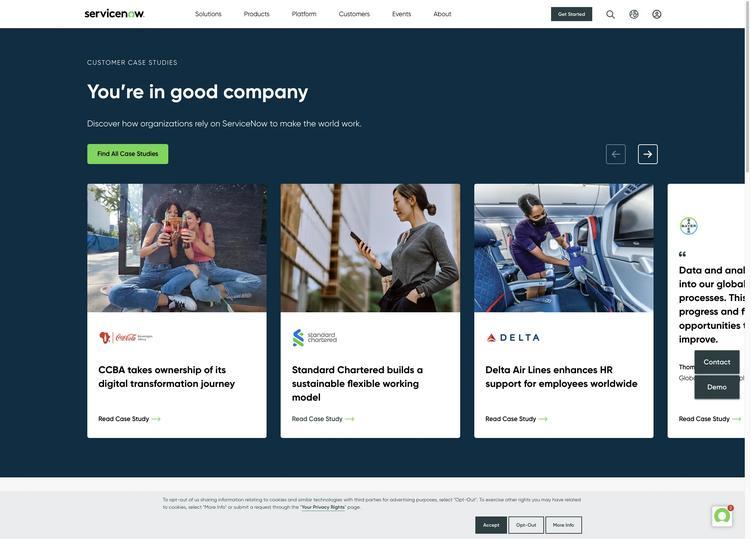 Task type: vqa. For each thing, say whether or not it's contained in the screenshot.
top Discover
yes



Task type: locate. For each thing, give the bounding box(es) containing it.
0 horizontal spatial to
[[163, 497, 168, 503]]

slide 2 of 6 tab panel
[[281, 184, 460, 438]]

platform button
[[292, 9, 317, 19]]

0 vertical spatial to
[[270, 118, 278, 128]]

more info
[[553, 522, 574, 528]]

your privacy rights link
[[302, 504, 345, 511]]

out".
[[467, 497, 478, 503]]

the right make
[[303, 118, 316, 128]]

of down pfennig
[[718, 374, 724, 382]]

of inside the ccba takes ownership of its digital transformation journey
[[204, 364, 213, 376]]

of left us
[[189, 497, 193, 503]]

for right parties
[[383, 497, 389, 503]]

" down similar
[[300, 504, 302, 510]]

1 vertical spatial select
[[188, 504, 202, 510]]

you're
[[87, 79, 144, 104]]

1 horizontal spatial "
[[345, 504, 346, 510]]

1 horizontal spatial the
[[303, 118, 316, 128]]

a inside to opt-out of us sharing information relating to cookies and similar technologies with third parties for advertising purposes, select "opt-out".  to exercise other rights you may have related to cookies, select "more info" or submit a request through the "
[[250, 504, 253, 510]]

air
[[513, 364, 526, 376]]

2 vertical spatial to
[[163, 504, 168, 510]]

more
[[553, 522, 565, 528]]

model
[[292, 391, 321, 404]]

purposes,
[[416, 497, 438, 503]]

out
[[180, 497, 187, 503]]

thomas pfennig global head of complian
[[679, 363, 750, 382]]

0 horizontal spatial of
[[189, 497, 193, 503]]

about button
[[434, 9, 452, 19]]

third
[[354, 497, 364, 503]]

and right data
[[705, 264, 723, 276]]

0 vertical spatial for
[[524, 378, 536, 390]]

opt-out button
[[509, 517, 544, 534]]

1 discover from the top
[[87, 118, 120, 128]]

0 horizontal spatial to
[[163, 504, 168, 510]]

of for to opt-out of us sharing information relating to cookies and similar technologies with third parties for advertising purposes, select "opt-out".  to exercise other rights you may have related to cookies, select "more info" or submit a request through the "
[[189, 497, 193, 503]]

1 vertical spatial discover
[[87, 513, 165, 538]]

"
[[300, 504, 302, 510], [345, 504, 346, 510]]

0 horizontal spatial the
[[291, 504, 299, 510]]

cocal cola beverages africa image
[[100, 326, 154, 349]]

1 vertical spatial the
[[291, 504, 299, 510]]

to up request
[[264, 497, 268, 503]]

slide 1 of 6 tab panel
[[87, 184, 267, 438]]

good
[[170, 79, 218, 104]]

0 horizontal spatial "
[[300, 504, 302, 510]]

1 vertical spatial and
[[288, 497, 297, 503]]

0 vertical spatial select
[[439, 497, 453, 503]]

a right builds
[[417, 364, 423, 376]]

standard
[[292, 364, 335, 376]]

head
[[700, 374, 716, 382]]

of inside to opt-out of us sharing information relating to cookies and similar technologies with third parties for advertising purposes, select "opt-out".  to exercise other rights you may have related to cookies, select "more info" or submit a request through the "
[[189, 497, 193, 503]]

other
[[505, 497, 517, 503]]

1 vertical spatial a
[[250, 504, 253, 510]]

opt-out
[[516, 522, 536, 528]]

on
[[210, 118, 220, 128]]

digital
[[98, 378, 128, 390]]

flexible
[[347, 378, 380, 390]]

get
[[558, 11, 567, 17]]

1 to from the left
[[163, 497, 168, 503]]

1 horizontal spatial a
[[417, 364, 423, 376]]

of left its
[[204, 364, 213, 376]]

solutions button
[[195, 9, 222, 19]]

complian
[[725, 374, 750, 382]]

and left similar
[[288, 497, 297, 503]]

related
[[565, 497, 581, 503]]

for down lines
[[524, 378, 536, 390]]

2 horizontal spatial for
[[524, 378, 536, 390]]

for down the page.
[[354, 513, 379, 538]]

builds
[[387, 364, 414, 376]]

the left your
[[291, 504, 299, 510]]

0 vertical spatial discover
[[87, 118, 120, 128]]

2 discover from the top
[[87, 513, 165, 538]]

us
[[194, 497, 199, 503]]

go to servicenow account image
[[652, 10, 661, 18]]

0 vertical spatial the
[[303, 118, 316, 128]]

its
[[215, 364, 226, 376]]

the
[[303, 118, 316, 128], [291, 504, 299, 510]]

out
[[528, 522, 536, 528]]

select left "opt-
[[439, 497, 453, 503]]

0 horizontal spatial for
[[354, 513, 379, 538]]

0 vertical spatial and
[[705, 264, 723, 276]]

events button
[[392, 9, 411, 19]]

and inside data and analy
[[705, 264, 723, 276]]

slide 3 of 6 tab panel
[[474, 184, 654, 438]]

1 horizontal spatial to
[[479, 497, 485, 503]]

rights
[[331, 504, 345, 510]]

solutions
[[195, 10, 222, 18]]

servicenow image
[[84, 8, 145, 17]]

a inside the standard chartered builds a sustainable flexible working model
[[417, 364, 423, 376]]

2 to from the left
[[479, 497, 485, 503]]

" down with
[[345, 504, 346, 510]]

thomas
[[679, 363, 702, 371]]

of inside thomas pfennig global head of complian
[[718, 374, 724, 382]]

to right the out".
[[479, 497, 485, 503]]

lines
[[528, 364, 551, 376]]

1 horizontal spatial for
[[383, 497, 389, 503]]

discover how organizations rely on servicenow to make the world work.
[[87, 118, 362, 128]]

make
[[280, 118, 301, 128]]

have
[[552, 497, 564, 503]]

rights
[[518, 497, 531, 503]]

cookies
[[269, 497, 287, 503]]

1 horizontal spatial to
[[264, 497, 268, 503]]

and
[[705, 264, 723, 276], [288, 497, 297, 503]]

chartered
[[337, 364, 385, 376]]

0 horizontal spatial and
[[288, 497, 297, 503]]

2 horizontal spatial of
[[718, 374, 724, 382]]

parties
[[366, 497, 381, 503]]

0 vertical spatial a
[[417, 364, 423, 376]]

and inside to opt-out of us sharing information relating to cookies and similar technologies with third parties for advertising purposes, select "opt-out".  to exercise other rights you may have related to cookies, select "more info" or submit a request through the "
[[288, 497, 297, 503]]

organizations
[[140, 118, 193, 128]]

a down relating
[[250, 504, 253, 510]]

0 horizontal spatial a
[[250, 504, 253, 510]]

accept button
[[476, 517, 507, 534]]

1 horizontal spatial and
[[705, 264, 723, 276]]

opt-
[[516, 522, 528, 528]]

working
[[383, 378, 419, 390]]

support
[[486, 378, 522, 390]]

1 horizontal spatial of
[[204, 364, 213, 376]]

select
[[439, 497, 453, 503], [188, 504, 202, 510]]

takes
[[128, 364, 152, 376]]

studies
[[149, 59, 178, 67]]

to left opt-
[[163, 497, 168, 503]]

relating
[[245, 497, 262, 503]]

events
[[392, 10, 411, 18]]

of
[[204, 364, 213, 376], [718, 374, 724, 382], [189, 497, 193, 503]]

to left make
[[270, 118, 278, 128]]

select down us
[[188, 504, 202, 510]]

2 " from the left
[[345, 504, 346, 510]]

ownership
[[155, 364, 202, 376]]

to left cookies, on the left
[[163, 504, 168, 510]]

1 " from the left
[[300, 504, 302, 510]]

to
[[270, 118, 278, 128], [264, 497, 268, 503], [163, 504, 168, 510]]

1 vertical spatial for
[[383, 497, 389, 503]]

work.
[[342, 118, 362, 128]]

exercise
[[486, 497, 504, 503]]



Task type: describe. For each thing, give the bounding box(es) containing it.
discover for discover how organizations rely on servicenow to make the world work.
[[87, 118, 120, 128]]

worldwide
[[590, 378, 638, 390]]

discover what you're looking for
[[87, 513, 379, 538]]

discover for discover what you're looking for
[[87, 513, 165, 538]]

enhances
[[553, 364, 598, 376]]

request
[[254, 504, 271, 510]]

started
[[568, 11, 585, 17]]

standard chartered builds a sustainable flexible working model
[[292, 364, 423, 404]]

similar
[[298, 497, 312, 503]]

get started link
[[551, 7, 592, 21]]

for inside to opt-out of us sharing information relating to cookies and similar technologies with third parties for advertising purposes, select "opt-out".  to exercise other rights you may have related to cookies, select "more info" or submit a request through the "
[[383, 497, 389, 503]]

technologies
[[313, 497, 342, 503]]

what
[[170, 513, 217, 538]]

" inside to opt-out of us sharing information relating to cookies and similar technologies with third parties for advertising purposes, select "opt-out".  to exercise other rights you may have related to cookies, select "more info" or submit a request through the "
[[300, 504, 302, 510]]

info"
[[217, 504, 227, 510]]

rely
[[195, 118, 208, 128]]

you're
[[222, 513, 277, 538]]

global
[[679, 374, 699, 382]]

you
[[532, 497, 540, 503]]

company
[[223, 79, 308, 104]]

ccba
[[98, 364, 125, 376]]

or
[[228, 504, 232, 510]]

more info button
[[545, 517, 582, 534]]

with
[[344, 497, 353, 503]]

information
[[218, 497, 244, 503]]

data and analy
[[679, 264, 750, 345]]

your
[[302, 504, 312, 510]]

servicenow
[[222, 118, 268, 128]]

1 horizontal spatial select
[[439, 497, 453, 503]]

2 horizontal spatial to
[[270, 118, 278, 128]]

get started
[[558, 11, 585, 17]]

world
[[318, 118, 339, 128]]

the inside to opt-out of us sharing information relating to cookies and similar technologies with third parties for advertising purposes, select "opt-out".  to exercise other rights you may have related to cookies, select "more info" or submit a request through the "
[[291, 504, 299, 510]]

journey
[[201, 378, 235, 390]]

products button
[[244, 9, 270, 19]]

0 horizontal spatial select
[[188, 504, 202, 510]]

slide 4 of 6 tab panel
[[668, 184, 750, 438]]

accept
[[483, 522, 500, 528]]

to opt-out of us sharing information relating to cookies and similar technologies with third parties for advertising purposes, select "opt-out".  to exercise other rights you may have related to cookies, select "more info" or submit a request through the "
[[163, 497, 581, 510]]

customer
[[87, 59, 126, 67]]

2 vertical spatial for
[[354, 513, 379, 538]]

1 vertical spatial to
[[264, 497, 268, 503]]

employees
[[539, 378, 588, 390]]

submit
[[234, 504, 249, 510]]

in
[[149, 79, 165, 104]]

delta air lines logo image
[[487, 326, 541, 349]]

advertising
[[390, 497, 415, 503]]

delta air lines enhances hr support for employees worldwide
[[486, 364, 638, 390]]

analy
[[725, 264, 750, 276]]

sustainable
[[292, 378, 345, 390]]

products
[[244, 10, 270, 18]]

" inside your privacy rights " page.
[[345, 504, 346, 510]]

standard chartered bank logo image
[[293, 326, 347, 349]]

through
[[273, 504, 290, 510]]

customer case studies
[[87, 59, 178, 67]]

your privacy rights " page.
[[302, 504, 361, 510]]

opt-
[[169, 497, 180, 503]]

how
[[122, 118, 138, 128]]

pfennig
[[704, 363, 726, 371]]

cookies,
[[169, 504, 187, 510]]

customers
[[339, 10, 370, 18]]

customers button
[[339, 9, 370, 19]]

about
[[434, 10, 452, 18]]

ccba takes ownership of its digital transformation journey
[[98, 364, 235, 390]]

of for ccba takes ownership of its digital transformation journey
[[204, 364, 213, 376]]

page.
[[348, 504, 361, 510]]

looking
[[282, 513, 349, 538]]

info
[[566, 522, 574, 528]]

delta
[[486, 364, 511, 376]]

you're in good company
[[87, 79, 308, 104]]

"opt-
[[454, 497, 467, 503]]

privacy
[[313, 504, 329, 510]]

case
[[128, 59, 146, 67]]

data
[[679, 264, 702, 276]]

transformation
[[130, 378, 198, 390]]

for inside delta air lines enhances hr support for employees worldwide
[[524, 378, 536, 390]]



